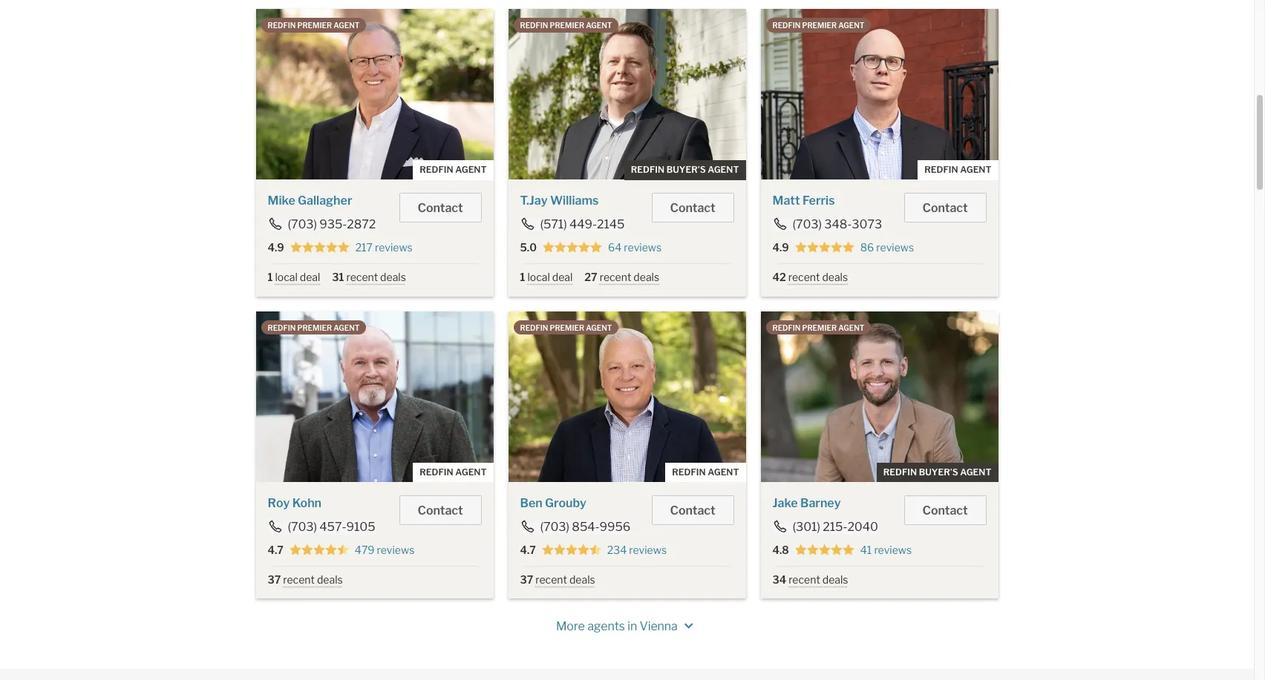 Task type: vqa. For each thing, say whether or not it's contained in the screenshot.
the middle a
no



Task type: locate. For each thing, give the bounding box(es) containing it.
2 rating 4.7 out of 5 element from the left
[[542, 544, 601, 557]]

(571) 449-2145
[[540, 218, 625, 232]]

1 horizontal spatial deal
[[552, 271, 573, 284]]

deals down (703) 457-9105
[[317, 574, 343, 586]]

348-
[[824, 218, 852, 232]]

1 rating 4.7 out of 5 element from the left
[[289, 544, 349, 557]]

2 4.7 from the left
[[520, 544, 536, 557]]

deal for (703)
[[300, 271, 320, 284]]

agent
[[333, 21, 360, 30], [586, 21, 612, 30], [838, 21, 865, 30], [455, 164, 487, 175], [708, 164, 739, 175], [960, 164, 992, 175], [333, 323, 360, 332], [586, 323, 612, 332], [838, 323, 865, 332], [455, 467, 487, 478], [708, 467, 739, 478], [960, 467, 992, 478]]

1 1 local deal from the left
[[268, 271, 320, 284]]

34 recent deals
[[773, 574, 848, 586]]

1 horizontal spatial rating 4.9 out of 5 element
[[795, 242, 854, 255]]

4.7
[[268, 544, 284, 557], [520, 544, 536, 557]]

1 horizontal spatial 4.7
[[520, 544, 536, 557]]

1 rating 4.9 out of 5 element from the left
[[290, 242, 350, 255]]

(703) for (703) 854-9956
[[540, 520, 570, 534]]

217 reviews
[[355, 242, 413, 254]]

1 37 from the left
[[268, 574, 281, 586]]

41
[[860, 544, 872, 557]]

recent right 42
[[788, 271, 820, 284]]

rating 4.9 out of 5 element down (703) 935-2872 button
[[290, 242, 350, 255]]

0 horizontal spatial rating 4.7 out of 5 element
[[289, 544, 349, 557]]

local left 31
[[275, 271, 298, 284]]

contact button up 41 reviews
[[904, 496, 986, 525]]

2 1 from the left
[[520, 271, 525, 284]]

contact button up "217 reviews"
[[399, 193, 482, 223]]

1 4.9 from the left
[[268, 242, 284, 254]]

0 horizontal spatial local
[[275, 271, 298, 284]]

deals for (703) 854-9956
[[569, 574, 595, 586]]

854-
[[572, 520, 600, 534]]

0 horizontal spatial rating 4.9 out of 5 element
[[290, 242, 350, 255]]

37 recent deals for 854-
[[520, 574, 595, 586]]

contact for 9105
[[418, 504, 463, 518]]

42
[[773, 271, 786, 284]]

mike gallagher
[[268, 194, 352, 208]]

0 horizontal spatial 37
[[268, 574, 281, 586]]

jake
[[773, 496, 798, 510]]

more
[[556, 620, 585, 634]]

recent
[[346, 271, 378, 284], [600, 271, 631, 284], [788, 271, 820, 284], [283, 574, 315, 586], [536, 574, 567, 586], [789, 574, 820, 586]]

redfin premier agent for gallagher
[[268, 21, 360, 30]]

1 horizontal spatial 4.9
[[773, 242, 789, 254]]

deals down rating 4.8 out of 5 element
[[823, 574, 848, 586]]

ferris
[[803, 194, 835, 208]]

premier
[[297, 21, 332, 30], [550, 21, 584, 30], [802, 21, 837, 30], [297, 323, 332, 332], [550, 323, 584, 332], [802, 323, 837, 332]]

1 vertical spatial buyer's
[[919, 467, 958, 478]]

1 horizontal spatial buyer's
[[919, 467, 958, 478]]

1 down 5.0 on the top of the page
[[520, 271, 525, 284]]

rating 4.7 out of 5 element down (703) 457-9105 button
[[289, 544, 349, 557]]

935-
[[320, 218, 347, 232]]

0 horizontal spatial redfin buyer's agent
[[631, 164, 739, 175]]

1 local deal for (703) 935-2872
[[268, 271, 320, 284]]

recent up more
[[536, 574, 567, 586]]

1 horizontal spatial 37 recent deals
[[520, 574, 595, 586]]

deals for (703) 348-3073
[[822, 271, 848, 284]]

1 horizontal spatial 37
[[520, 574, 533, 586]]

t.jay williams
[[520, 194, 599, 208]]

37 for (703) 854-9956
[[520, 574, 533, 586]]

premier for williams
[[550, 21, 584, 30]]

4.9 up 42
[[773, 242, 789, 254]]

37 recent deals
[[268, 574, 343, 586], [520, 574, 595, 586]]

9956
[[600, 520, 631, 534]]

1 deal from the left
[[300, 271, 320, 284]]

rating 4.9 out of 5 element for 935-
[[290, 242, 350, 255]]

deals down "217 reviews"
[[380, 271, 406, 284]]

0 horizontal spatial 1
[[268, 271, 273, 284]]

rating 4.9 out of 5 element
[[290, 242, 350, 255], [795, 242, 854, 255]]

redfin premier agent for barney
[[773, 323, 865, 332]]

2 rating 4.9 out of 5 element from the left
[[795, 242, 854, 255]]

matt ferris link
[[773, 194, 835, 208]]

contact button for (703) 457-9105
[[399, 496, 482, 525]]

1 local deal for (571) 449-2145
[[520, 271, 573, 284]]

photo of mike gallagher image
[[256, 9, 493, 180]]

1 left 31
[[268, 271, 273, 284]]

local
[[275, 271, 298, 284], [528, 271, 550, 284]]

2145
[[597, 218, 625, 232]]

redfin
[[268, 21, 296, 30], [520, 21, 548, 30], [773, 21, 801, 30], [420, 164, 453, 175], [631, 164, 665, 175], [925, 164, 958, 175], [268, 323, 296, 332], [520, 323, 548, 332], [773, 323, 801, 332], [420, 467, 453, 478], [672, 467, 706, 478], [883, 467, 917, 478]]

4.9 down mike
[[268, 242, 284, 254]]

redfin premier agent for ferris
[[773, 21, 865, 30]]

barney
[[800, 496, 841, 510]]

reviews right 41
[[874, 544, 912, 557]]

4.7 down ben
[[520, 544, 536, 557]]

(703) 348-3073 button
[[773, 218, 883, 232]]

redfin premier agent for grouby
[[520, 323, 612, 332]]

(703) down matt ferris
[[793, 218, 822, 232]]

2872
[[347, 218, 376, 232]]

deals down (703) 348-3073
[[822, 271, 848, 284]]

86
[[860, 242, 874, 254]]

0 horizontal spatial 4.7
[[268, 544, 284, 557]]

redfin agent for (703) 348-3073
[[925, 164, 992, 175]]

deal
[[300, 271, 320, 284], [552, 271, 573, 284]]

4.7 down roy
[[268, 544, 284, 557]]

4.7 for (703) 457-9105
[[268, 544, 284, 557]]

redfin agent
[[420, 164, 487, 175], [925, 164, 992, 175], [420, 467, 487, 478], [672, 467, 739, 478]]

2 local from the left
[[528, 271, 550, 284]]

contact for 2872
[[418, 201, 463, 216]]

redfin buyer's agent
[[631, 164, 739, 175], [883, 467, 992, 478]]

(703) 457-9105 button
[[268, 520, 376, 534]]

2 37 from the left
[[520, 574, 533, 586]]

0 horizontal spatial deal
[[300, 271, 320, 284]]

9105
[[346, 520, 375, 534]]

redfin buyer's agent for (571) 449-2145
[[631, 164, 739, 175]]

4.9 for (703) 348-3073
[[773, 242, 789, 254]]

217
[[355, 242, 373, 254]]

37 recent deals down (703) 457-9105 button
[[268, 574, 343, 586]]

reviews right 64
[[624, 242, 662, 254]]

(703) for (703) 348-3073
[[793, 218, 822, 232]]

1 horizontal spatial redfin buyer's agent
[[883, 467, 992, 478]]

0 vertical spatial buyer's
[[667, 164, 706, 175]]

rating 5.0 out of 5 element
[[543, 242, 602, 255]]

37 recent deals up more
[[520, 574, 595, 586]]

1 37 recent deals from the left
[[268, 574, 343, 586]]

recent right 34
[[789, 574, 820, 586]]

contact for 2145
[[670, 201, 715, 216]]

37
[[268, 574, 281, 586], [520, 574, 533, 586]]

2 4.9 from the left
[[773, 242, 789, 254]]

1 horizontal spatial 1 local deal
[[520, 271, 573, 284]]

(703) 935-2872 button
[[268, 218, 377, 232]]

1 local from the left
[[275, 271, 298, 284]]

0 horizontal spatial 4.9
[[268, 242, 284, 254]]

contact button for (301) 215-2040
[[904, 496, 986, 525]]

(703) down 'ben grouby' link
[[540, 520, 570, 534]]

ben grouby
[[520, 496, 587, 510]]

reviews
[[375, 242, 413, 254], [624, 242, 662, 254], [876, 242, 914, 254], [377, 544, 415, 557], [629, 544, 667, 557], [874, 544, 912, 557]]

photo of t.jay williams image
[[508, 9, 746, 180]]

449-
[[569, 218, 597, 232]]

0 horizontal spatial buyer's
[[667, 164, 706, 175]]

local down 5.0 on the top of the page
[[528, 271, 550, 284]]

vienna
[[640, 620, 678, 634]]

1 horizontal spatial 1
[[520, 271, 525, 284]]

reviews for (703) 854-9956
[[629, 544, 667, 557]]

5.0
[[520, 242, 537, 254]]

contact for 2040
[[923, 504, 968, 518]]

contact button up 86 reviews
[[904, 193, 986, 223]]

redfin agent for (703) 457-9105
[[420, 467, 487, 478]]

1 local deal down 5.0 on the top of the page
[[520, 271, 573, 284]]

deals for (703) 457-9105
[[317, 574, 343, 586]]

deals down 64 reviews
[[634, 271, 659, 284]]

1 horizontal spatial local
[[528, 271, 550, 284]]

jake barney link
[[773, 496, 841, 510]]

1 1 from the left
[[268, 271, 273, 284]]

contact button up 234 reviews
[[652, 496, 734, 525]]

local for (571) 449-2145
[[528, 271, 550, 284]]

(703)
[[288, 218, 317, 232], [793, 218, 822, 232], [288, 520, 317, 534], [540, 520, 570, 534]]

rating 4.7 out of 5 element
[[289, 544, 349, 557], [542, 544, 601, 557]]

1 local deal left 31
[[268, 271, 320, 284]]

contact for 9956
[[670, 504, 715, 518]]

0 horizontal spatial 37 recent deals
[[268, 574, 343, 586]]

recent right 27
[[600, 271, 631, 284]]

contact button up 479 reviews
[[399, 496, 482, 525]]

3073
[[852, 218, 882, 232]]

contact button
[[399, 193, 482, 223], [652, 193, 734, 223], [904, 193, 986, 223], [399, 496, 482, 525], [652, 496, 734, 525], [904, 496, 986, 525]]

31
[[332, 271, 344, 284]]

31 recent deals
[[332, 271, 406, 284]]

deal left 27
[[552, 271, 573, 284]]

1 local deal
[[268, 271, 320, 284], [520, 271, 573, 284]]

reviews right 234
[[629, 544, 667, 557]]

37 down (703) 854-9956 button
[[520, 574, 533, 586]]

rating 4.7 out of 5 element down (703) 854-9956 button
[[542, 544, 601, 557]]

reviews for (703) 935-2872
[[375, 242, 413, 254]]

1 for (571) 449-2145
[[520, 271, 525, 284]]

contact button up 64 reviews
[[652, 193, 734, 223]]

rating 4.9 out of 5 element down the (703) 348-3073 button at top
[[795, 242, 854, 255]]

234
[[607, 544, 627, 557]]

1 horizontal spatial rating 4.7 out of 5 element
[[542, 544, 601, 557]]

0 vertical spatial redfin buyer's agent
[[631, 164, 739, 175]]

1
[[268, 271, 273, 284], [520, 271, 525, 284]]

reviews right 217
[[375, 242, 413, 254]]

matt ferris
[[773, 194, 835, 208]]

williams
[[550, 194, 599, 208]]

recent down (703) 457-9105 button
[[283, 574, 315, 586]]

deal left 31
[[300, 271, 320, 284]]

photo of roy kohn image
[[256, 311, 493, 482]]

reviews right 86
[[876, 242, 914, 254]]

deals up more
[[569, 574, 595, 586]]

buyer's
[[667, 164, 706, 175], [919, 467, 958, 478]]

1 4.7 from the left
[[268, 544, 284, 557]]

redfin premier agent
[[268, 21, 360, 30], [520, 21, 612, 30], [773, 21, 865, 30], [268, 323, 360, 332], [520, 323, 612, 332], [773, 323, 865, 332]]

ben grouby link
[[520, 496, 587, 510]]

4.9
[[268, 242, 284, 254], [773, 242, 789, 254]]

redfin buyer's agent for (301) 215-2040
[[883, 467, 992, 478]]

(703) down mike gallagher
[[288, 218, 317, 232]]

premier for grouby
[[550, 323, 584, 332]]

234 reviews
[[607, 544, 667, 557]]

premier for ferris
[[802, 21, 837, 30]]

photo of ben grouby image
[[508, 311, 746, 482]]

reviews for (571) 449-2145
[[624, 242, 662, 254]]

redfin agent for (703) 854-9956
[[672, 467, 739, 478]]

1 vertical spatial redfin buyer's agent
[[883, 467, 992, 478]]

premier for gallagher
[[297, 21, 332, 30]]

contact for 3073
[[923, 201, 968, 216]]

(571)
[[540, 218, 567, 232]]

contact
[[418, 201, 463, 216], [670, 201, 715, 216], [923, 201, 968, 216], [418, 504, 463, 518], [670, 504, 715, 518], [923, 504, 968, 518]]

2 deal from the left
[[552, 271, 573, 284]]

(703) down kohn
[[288, 520, 317, 534]]

reviews right '479'
[[377, 544, 415, 557]]

2 37 recent deals from the left
[[520, 574, 595, 586]]

(301) 215-2040 button
[[773, 520, 879, 534]]

2 1 local deal from the left
[[520, 271, 573, 284]]

deals
[[380, 271, 406, 284], [634, 271, 659, 284], [822, 271, 848, 284], [317, 574, 343, 586], [569, 574, 595, 586], [823, 574, 848, 586]]

37 down (703) 457-9105 button
[[268, 574, 281, 586]]

0 horizontal spatial 1 local deal
[[268, 271, 320, 284]]



Task type: describe. For each thing, give the bounding box(es) containing it.
contact button for (571) 449-2145
[[652, 193, 734, 223]]

jake barney
[[773, 496, 841, 510]]

reviews for (703) 457-9105
[[377, 544, 415, 557]]

mike
[[268, 194, 295, 208]]

37 recent deals for 457-
[[268, 574, 343, 586]]

redfin premier agent for williams
[[520, 21, 612, 30]]

in
[[628, 620, 637, 634]]

64
[[608, 242, 622, 254]]

gallagher
[[298, 194, 352, 208]]

roy kohn
[[268, 496, 322, 510]]

contact button for (703) 935-2872
[[399, 193, 482, 223]]

recent for roy kohn
[[283, 574, 315, 586]]

premier for barney
[[802, 323, 837, 332]]

grouby
[[545, 496, 587, 510]]

4.9 for (703) 935-2872
[[268, 242, 284, 254]]

(703) 854-9956
[[540, 520, 631, 534]]

4.7 for (703) 854-9956
[[520, 544, 536, 557]]

premier for kohn
[[297, 323, 332, 332]]

86 reviews
[[860, 242, 914, 254]]

27
[[585, 271, 598, 284]]

1 for (703) 935-2872
[[268, 271, 273, 284]]

more agents in vienna
[[556, 620, 678, 634]]

buyer's for 2145
[[667, 164, 706, 175]]

recent for matt ferris
[[788, 271, 820, 284]]

roy
[[268, 496, 290, 510]]

mike gallagher link
[[268, 194, 352, 208]]

(703) for (703) 935-2872
[[288, 218, 317, 232]]

rating 4.9 out of 5 element for 348-
[[795, 242, 854, 255]]

(703) 854-9956 button
[[520, 520, 631, 534]]

ben
[[520, 496, 543, 510]]

redfin premier agent for kohn
[[268, 323, 360, 332]]

recent for ben grouby
[[536, 574, 567, 586]]

(703) 348-3073
[[793, 218, 882, 232]]

recent for jake barney
[[789, 574, 820, 586]]

agents
[[587, 620, 625, 634]]

42 recent deals
[[773, 271, 848, 284]]

reviews for (301) 215-2040
[[874, 544, 912, 557]]

4.8
[[773, 544, 789, 557]]

buyer's for 2040
[[919, 467, 958, 478]]

matt
[[773, 194, 800, 208]]

redfin agent for (703) 935-2872
[[420, 164, 487, 175]]

deal for (571)
[[552, 271, 573, 284]]

deals for (301) 215-2040
[[823, 574, 848, 586]]

479 reviews
[[355, 544, 415, 557]]

(301)
[[793, 520, 820, 534]]

recent right 31
[[346, 271, 378, 284]]

(301) 215-2040
[[793, 520, 878, 534]]

37 for (703) 457-9105
[[268, 574, 281, 586]]

27 recent deals
[[585, 271, 659, 284]]

479
[[355, 544, 375, 557]]

t.jay
[[520, 194, 548, 208]]

contact button for (703) 854-9956
[[652, 496, 734, 525]]

(703) 935-2872
[[288, 218, 376, 232]]

photo of matt ferris image
[[761, 9, 998, 180]]

2040
[[848, 520, 878, 534]]

reviews for (703) 348-3073
[[876, 242, 914, 254]]

rating 4.8 out of 5 element
[[795, 544, 854, 557]]

rating 4.7 out of 5 element for 854-
[[542, 544, 601, 557]]

(571) 449-2145 button
[[520, 218, 626, 232]]

457-
[[320, 520, 346, 534]]

t.jay williams link
[[520, 194, 599, 208]]

(703) for (703) 457-9105
[[288, 520, 317, 534]]

photo of jake barney image
[[761, 311, 998, 482]]

(703) 457-9105
[[288, 520, 375, 534]]

41 reviews
[[860, 544, 912, 557]]

34
[[773, 574, 786, 586]]

rating 4.7 out of 5 element for 457-
[[289, 544, 349, 557]]

64 reviews
[[608, 242, 662, 254]]

local for (703) 935-2872
[[275, 271, 298, 284]]

kohn
[[292, 496, 322, 510]]

contact button for (703) 348-3073
[[904, 193, 986, 223]]

roy kohn link
[[268, 496, 322, 510]]

215-
[[823, 520, 848, 534]]



